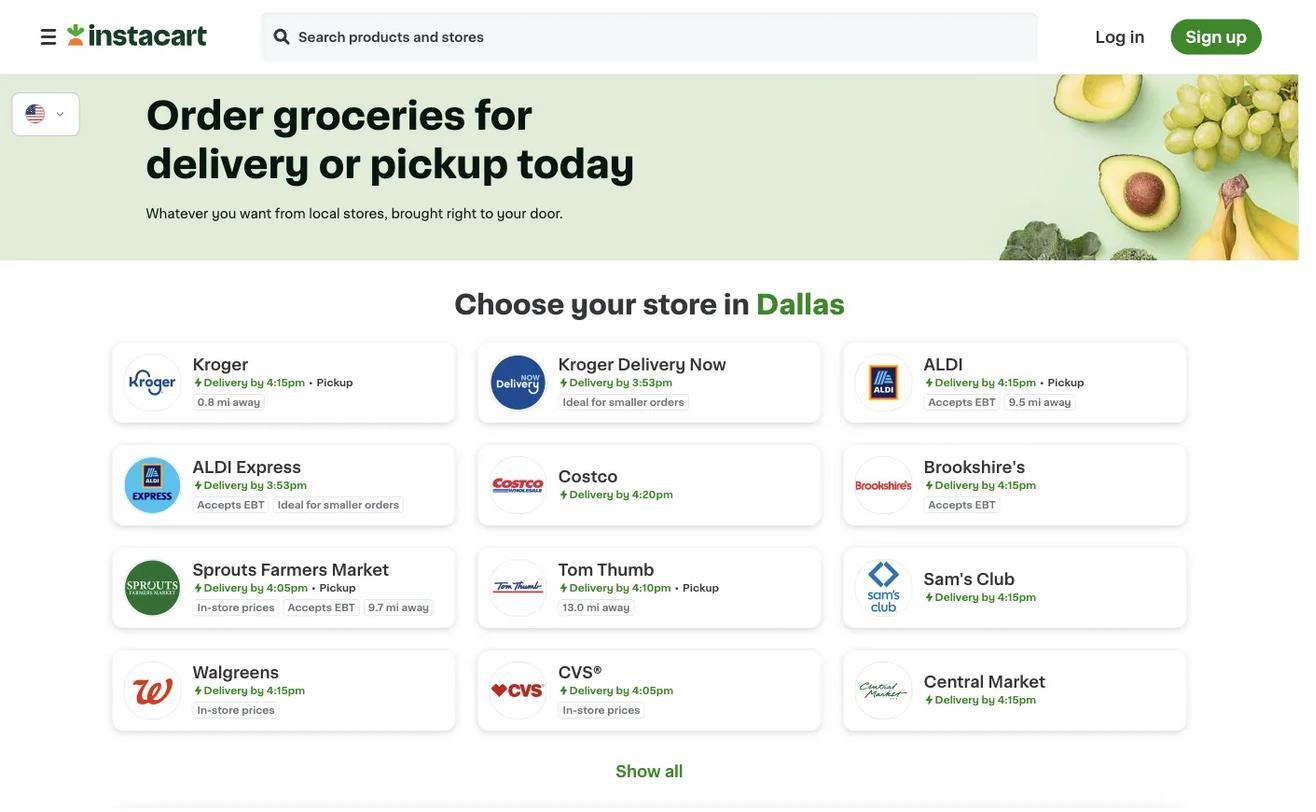 Task type: locate. For each thing, give the bounding box(es) containing it.
smaller down kroger delivery now
[[609, 397, 648, 407]]

ebt
[[976, 397, 996, 407], [244, 500, 265, 510], [976, 500, 996, 510], [335, 602, 355, 613]]

your up kroger delivery now
[[571, 292, 637, 318]]

1 vertical spatial your
[[571, 292, 637, 318]]

brookshire's image
[[855, 456, 913, 514]]

prices down walgreens
[[242, 705, 275, 715]]

ideal for smaller orders
[[563, 397, 685, 407], [278, 500, 399, 510]]

4:15pm for walgreens
[[267, 685, 305, 696]]

for down kroger delivery now
[[592, 397, 607, 407]]

accepts ebt down brookshire's at the bottom right of the page
[[929, 500, 996, 510]]

delivery by 3:53pm down the aldi express
[[204, 480, 307, 490]]

accepts down brookshire's at the bottom right of the page
[[929, 500, 973, 510]]

4:15pm
[[267, 377, 305, 388], [998, 377, 1037, 388], [998, 480, 1037, 490], [998, 592, 1037, 602], [267, 685, 305, 696], [998, 695, 1037, 705]]

tom
[[559, 562, 594, 578]]

ideal right kroger delivery now image at the left of page
[[563, 397, 589, 407]]

central market image
[[855, 662, 913, 719]]

in left dallas
[[724, 292, 750, 318]]

delivery by 4:10pm • pickup
[[570, 583, 720, 593]]

4:15pm for brookshire's
[[998, 480, 1037, 490]]

kroger up 0.8 mi away
[[193, 357, 248, 373]]

by left "4:20pm"
[[616, 489, 630, 500]]

aldi right aldi image
[[924, 357, 964, 373]]

prices down delivery by 4:05pm • pickup at the left
[[242, 602, 275, 613]]

1 vertical spatial ideal for smaller orders
[[278, 500, 399, 510]]

accepts down the aldi express
[[197, 500, 242, 510]]

1 horizontal spatial your
[[571, 292, 637, 318]]

market up 9.7
[[332, 562, 389, 578]]

4:15pm down brookshire's at the bottom right of the page
[[998, 480, 1037, 490]]

ideal for smaller orders up the farmers
[[278, 500, 399, 510]]

1 horizontal spatial ideal for smaller orders
[[563, 397, 685, 407]]

your right to
[[497, 207, 527, 220]]

1 horizontal spatial ideal
[[563, 397, 589, 407]]

away down the delivery by 4:10pm • pickup
[[602, 602, 630, 613]]

delivery left now
[[618, 357, 686, 373]]

kroger
[[193, 357, 248, 373], [559, 357, 614, 373]]

delivery by 4:15pm down walgreens
[[204, 685, 305, 696]]

in- down cvs®
[[563, 705, 578, 715]]

1 horizontal spatial aldi
[[924, 357, 964, 373]]

groceries
[[273, 98, 466, 135]]

your
[[497, 207, 527, 220], [571, 292, 637, 318]]

sprouts
[[193, 562, 257, 578]]

kroger for kroger
[[193, 357, 248, 373]]

delivery down sam's
[[936, 592, 980, 602]]

for
[[475, 98, 533, 135], [592, 397, 607, 407], [306, 500, 321, 510]]

delivery by 4:15pm • pickup for aldi
[[936, 377, 1085, 388]]

0 vertical spatial your
[[497, 207, 527, 220]]

delivery by 4:15pm
[[936, 480, 1037, 490], [936, 592, 1037, 602], [204, 685, 305, 696], [936, 695, 1037, 705]]

0 horizontal spatial 4:05pm
[[267, 583, 308, 593]]

0 vertical spatial 3:53pm
[[632, 377, 673, 388]]

accepts ebt for brookshire's
[[929, 500, 996, 510]]

1 vertical spatial market
[[989, 674, 1046, 690]]

1 vertical spatial for
[[592, 397, 607, 407]]

show all button
[[611, 761, 689, 783]]

0 vertical spatial aldi
[[924, 357, 964, 373]]

•
[[309, 377, 313, 388], [1041, 377, 1045, 388], [312, 583, 316, 593], [675, 583, 679, 593]]

1 kroger from the left
[[193, 357, 248, 373]]

accepts for aldi
[[929, 397, 973, 407]]

in- down walgreens
[[197, 705, 212, 715]]

0 vertical spatial for
[[475, 98, 533, 135]]

by down thumb
[[616, 583, 630, 593]]

0 horizontal spatial in
[[724, 292, 750, 318]]

store down delivery by 4:05pm
[[578, 705, 605, 715]]

4:15pm up express
[[267, 377, 305, 388]]

0.8 mi away
[[197, 397, 260, 407]]

delivery by 4:15pm • pickup up 9.5
[[936, 377, 1085, 388]]

ebt left 9.5
[[976, 397, 996, 407]]

in
[[1131, 29, 1145, 45], [724, 292, 750, 318]]

delivery
[[618, 357, 686, 373], [204, 377, 248, 388], [570, 377, 614, 388], [936, 377, 980, 388], [204, 480, 248, 490], [936, 480, 980, 490], [570, 489, 614, 500], [204, 583, 248, 593], [570, 583, 614, 593], [936, 592, 980, 602], [204, 685, 248, 696], [570, 685, 614, 696], [936, 695, 980, 705]]

1 delivery by 4:15pm • pickup from the left
[[204, 377, 353, 388]]

costco
[[559, 469, 618, 485]]

pickup for tom thumb
[[683, 583, 720, 593]]

store
[[643, 292, 718, 318], [212, 602, 239, 613], [212, 705, 239, 715], [578, 705, 605, 715]]

1 vertical spatial aldi
[[193, 460, 232, 475]]

from
[[275, 207, 306, 220]]

3:53pm
[[632, 377, 673, 388], [267, 480, 307, 490]]

accepts ebt
[[929, 397, 996, 407], [197, 500, 265, 510], [929, 500, 996, 510], [288, 602, 355, 613]]

or
[[319, 146, 361, 184]]

0 vertical spatial 4:05pm
[[267, 583, 308, 593]]

order groceries for delivery or pickup today
[[146, 98, 635, 184]]

aldi
[[924, 357, 964, 373], [193, 460, 232, 475]]

0 vertical spatial delivery by 3:53pm
[[570, 377, 673, 388]]

order
[[146, 98, 264, 135]]

market
[[332, 562, 389, 578], [989, 674, 1046, 690]]

in-store prices
[[197, 602, 275, 613], [197, 705, 275, 715], [563, 705, 641, 715]]

1 horizontal spatial 3:53pm
[[632, 377, 673, 388]]

away
[[233, 397, 260, 407], [1044, 397, 1072, 407], [402, 602, 429, 613], [602, 602, 630, 613]]

whatever you want from local stores, brought right to your door.
[[146, 207, 563, 220]]

in- for sprouts farmers market
[[197, 602, 212, 613]]

ideal for smaller orders down kroger delivery now
[[563, 397, 685, 407]]

0 horizontal spatial kroger
[[193, 357, 248, 373]]

mi right 9.7
[[386, 602, 399, 613]]

delivery by 4:15pm for sam's club
[[936, 592, 1037, 602]]

13.0
[[563, 602, 584, 613]]

ebt down the aldi express
[[244, 500, 265, 510]]

orders
[[650, 397, 685, 407], [365, 500, 399, 510]]

ebt down brookshire's at the bottom right of the page
[[976, 500, 996, 510]]

0 horizontal spatial 3:53pm
[[267, 480, 307, 490]]

1 horizontal spatial market
[[989, 674, 1046, 690]]

door.
[[530, 207, 563, 220]]

4:15pm down club
[[998, 592, 1037, 602]]

delivery by 3:53pm
[[570, 377, 673, 388], [204, 480, 307, 490]]

delivery by 4:15pm down club
[[936, 592, 1037, 602]]

away right 9.5
[[1044, 397, 1072, 407]]

accepts ebt for aldi
[[929, 397, 996, 407]]

by
[[250, 377, 264, 388], [616, 377, 630, 388], [982, 377, 996, 388], [250, 480, 264, 490], [982, 480, 996, 490], [616, 489, 630, 500], [250, 583, 264, 593], [616, 583, 630, 593], [982, 592, 996, 602], [250, 685, 264, 696], [616, 685, 630, 696], [982, 695, 996, 705]]

you
[[212, 207, 237, 220]]

0 horizontal spatial aldi
[[193, 460, 232, 475]]

4:15pm down central market
[[998, 695, 1037, 705]]

mi right 0.8
[[217, 397, 230, 407]]

log in button
[[1090, 19, 1151, 55]]

0 vertical spatial ideal for smaller orders
[[563, 397, 685, 407]]

1 horizontal spatial in
[[1131, 29, 1145, 45]]

2 kroger from the left
[[559, 357, 614, 373]]

delivery by 4:15pm down central market
[[936, 695, 1037, 705]]

1 vertical spatial delivery by 3:53pm
[[204, 480, 307, 490]]

stores,
[[344, 207, 388, 220]]

3:53pm for delivery
[[632, 377, 673, 388]]

prices down delivery by 4:05pm
[[608, 705, 641, 715]]

store down walgreens
[[212, 705, 239, 715]]

delivery by 3:53pm for delivery
[[570, 377, 673, 388]]

brought
[[391, 207, 443, 220]]

express
[[236, 460, 301, 475]]

show all
[[616, 764, 684, 780]]

in right log
[[1131, 29, 1145, 45]]

9.7
[[368, 602, 384, 613]]

dallas
[[757, 292, 846, 318]]

accepts
[[929, 397, 973, 407], [197, 500, 242, 510], [929, 500, 973, 510], [288, 602, 332, 613]]

store for sprouts farmers market
[[212, 602, 239, 613]]

3:53pm for express
[[267, 480, 307, 490]]

4:05pm
[[267, 583, 308, 593], [632, 685, 674, 696]]

0 horizontal spatial delivery by 3:53pm
[[204, 480, 307, 490]]

delivery down sprouts
[[204, 583, 248, 593]]

delivery by 4:15pm down brookshire's at the bottom right of the page
[[936, 480, 1037, 490]]

mi for 9.7
[[386, 602, 399, 613]]

away right 0.8
[[233, 397, 260, 407]]

by up show
[[616, 685, 630, 696]]

1 vertical spatial orders
[[365, 500, 399, 510]]

ideal down express
[[278, 500, 304, 510]]

delivery by 4:05pm
[[570, 685, 674, 696]]

4:05pm up show all
[[632, 685, 674, 696]]

in-
[[197, 602, 212, 613], [197, 705, 212, 715], [563, 705, 578, 715]]

0 vertical spatial orders
[[650, 397, 685, 407]]

aldi for aldi
[[924, 357, 964, 373]]

mi right 9.5
[[1029, 397, 1042, 407]]

1 vertical spatial smaller
[[324, 500, 362, 510]]

in- for walgreens
[[197, 705, 212, 715]]

4:05pm down the sprouts farmers market
[[267, 583, 308, 593]]

choose
[[454, 292, 565, 318]]

1 vertical spatial 3:53pm
[[267, 480, 307, 490]]

1 vertical spatial 4:05pm
[[632, 685, 674, 696]]

smaller up the farmers
[[324, 500, 362, 510]]

prices
[[242, 602, 275, 613], [242, 705, 275, 715], [608, 705, 641, 715]]

in-store prices for cvs®
[[563, 705, 641, 715]]

store down sprouts
[[212, 602, 239, 613]]

pickup
[[317, 377, 353, 388], [1049, 377, 1085, 388], [320, 583, 356, 593], [683, 583, 720, 593]]

delivery by 4:15pm • pickup
[[204, 377, 353, 388], [936, 377, 1085, 388]]

accepts ebt left 9.5
[[929, 397, 996, 407]]

sprouts farmers market image
[[124, 559, 182, 617]]

2 vertical spatial for
[[306, 500, 321, 510]]

1 horizontal spatial delivery by 4:15pm • pickup
[[936, 377, 1085, 388]]

choose your store in dallas
[[454, 292, 846, 318]]

0 horizontal spatial orders
[[365, 500, 399, 510]]

aldi left express
[[193, 460, 232, 475]]

ebt for aldi
[[976, 397, 996, 407]]

4:15pm down walgreens
[[267, 685, 305, 696]]

right
[[447, 207, 477, 220]]

delivery by 3:53pm down kroger delivery now
[[570, 377, 673, 388]]

mi
[[217, 397, 230, 407], [1029, 397, 1042, 407], [386, 602, 399, 613], [587, 602, 600, 613]]

1 horizontal spatial orders
[[650, 397, 685, 407]]

0 vertical spatial in
[[1131, 29, 1145, 45]]

1 horizontal spatial delivery by 3:53pm
[[570, 377, 673, 388]]

0 vertical spatial ideal
[[563, 397, 589, 407]]

ideal
[[563, 397, 589, 407], [278, 500, 304, 510]]

aldi express image
[[124, 456, 182, 514]]

0 horizontal spatial your
[[497, 207, 527, 220]]

3:53pm down kroger delivery now
[[632, 377, 673, 388]]

2 delivery by 4:15pm • pickup from the left
[[936, 377, 1085, 388]]

delivery up 0.8 mi away
[[204, 377, 248, 388]]

away right 9.7
[[402, 602, 429, 613]]

pickup for kroger
[[317, 377, 353, 388]]

3:53pm down express
[[267, 480, 307, 490]]

None search field
[[259, 11, 1040, 63]]

delivery by 4:15pm • pickup up 0.8 mi away
[[204, 377, 353, 388]]

mi right 13.0
[[587, 602, 600, 613]]

4:15pm for sam's club
[[998, 592, 1037, 602]]

4:20pm
[[632, 489, 673, 500]]

1 horizontal spatial kroger
[[559, 357, 614, 373]]

1 vertical spatial in
[[724, 292, 750, 318]]

0 horizontal spatial market
[[332, 562, 389, 578]]

market right central
[[989, 674, 1046, 690]]

0 horizontal spatial delivery by 4:15pm • pickup
[[204, 377, 353, 388]]

in-store prices down walgreens
[[197, 705, 275, 715]]

for up the farmers
[[306, 500, 321, 510]]

1 horizontal spatial smaller
[[609, 397, 648, 407]]

show
[[616, 764, 661, 780]]

0 horizontal spatial ideal
[[278, 500, 304, 510]]

• for aldi
[[1041, 377, 1045, 388]]

smaller
[[609, 397, 648, 407], [324, 500, 362, 510]]

costco image
[[489, 456, 547, 514]]

0 vertical spatial smaller
[[609, 397, 648, 407]]

1 vertical spatial ideal
[[278, 500, 304, 510]]

sign up
[[1187, 29, 1248, 45]]

in-store prices down sprouts
[[197, 602, 275, 613]]

13.0 mi away
[[563, 602, 630, 613]]

1 horizontal spatial 4:05pm
[[632, 685, 674, 696]]

log
[[1096, 29, 1127, 45]]

in-store prices down delivery by 4:05pm
[[563, 705, 641, 715]]

central market
[[924, 674, 1046, 690]]

ebt for brookshire's
[[976, 500, 996, 510]]

away for 13.0 mi away
[[602, 602, 630, 613]]

1 horizontal spatial for
[[475, 98, 533, 135]]

kroger for kroger delivery now
[[559, 357, 614, 373]]

delivery by 4:20pm
[[570, 489, 673, 500]]

for up pickup
[[475, 98, 533, 135]]

accepts left 9.5
[[929, 397, 973, 407]]

to
[[480, 207, 494, 220]]

accepts ebt down the aldi express
[[197, 500, 265, 510]]

in- down sprouts
[[197, 602, 212, 613]]

kroger right kroger delivery now image at the left of page
[[559, 357, 614, 373]]



Task type: vqa. For each thing, say whether or not it's contained in the screenshot.


Task type: describe. For each thing, give the bounding box(es) containing it.
by up brookshire's at the bottom right of the page
[[982, 377, 996, 388]]

club
[[977, 572, 1016, 587]]

accepts for aldi express
[[197, 500, 242, 510]]

today
[[518, 146, 635, 184]]

delivery down central
[[936, 695, 980, 705]]

delivery by 4:15pm • pickup for kroger
[[204, 377, 353, 388]]

walgreens
[[193, 665, 279, 681]]

4:10pm
[[632, 583, 671, 593]]

delivery down kroger delivery now
[[570, 377, 614, 388]]

delivery
[[146, 146, 310, 184]]

0 horizontal spatial smaller
[[324, 500, 362, 510]]

cvs® image
[[489, 662, 547, 719]]

ebt left 9.7
[[335, 602, 355, 613]]

4:05pm for delivery by 4:05pm • pickup
[[267, 583, 308, 593]]

delivery up "13.0 mi away"
[[570, 583, 614, 593]]

delivery down costco at left
[[570, 489, 614, 500]]

delivery by 4:15pm for central market
[[936, 695, 1037, 705]]

prices for walgreens
[[242, 705, 275, 715]]

prices for sprouts farmers market
[[242, 602, 275, 613]]

sam's club
[[924, 572, 1016, 587]]

sign up button
[[1172, 19, 1263, 55]]

mi for 13.0
[[587, 602, 600, 613]]

store up now
[[643, 292, 718, 318]]

kroger image
[[124, 354, 182, 412]]

store for cvs®
[[578, 705, 605, 715]]

sign
[[1187, 29, 1223, 45]]

dallas button
[[757, 292, 846, 318]]

in-store prices for sprouts farmers market
[[197, 602, 275, 613]]

aldi image
[[855, 354, 913, 412]]

open main menu image
[[37, 26, 60, 48]]

kroger delivery now
[[559, 357, 727, 373]]

pickup for sprouts farmers market
[[320, 583, 356, 593]]

delivery by 4:15pm for brookshire's
[[936, 480, 1037, 490]]

sam's club image
[[855, 559, 913, 617]]

9.5 mi away
[[1009, 397, 1072, 407]]

by down sprouts
[[250, 583, 264, 593]]

united states element
[[24, 103, 47, 126]]

ebt for aldi express
[[244, 500, 265, 510]]

by down brookshire's at the bottom right of the page
[[982, 480, 996, 490]]

pickup for aldi
[[1049, 377, 1085, 388]]

by up 0.8 mi away
[[250, 377, 264, 388]]

tom thumb
[[559, 562, 655, 578]]

• for sprouts farmers market
[[312, 583, 316, 593]]

now
[[690, 357, 727, 373]]

tom thumb image
[[489, 559, 547, 617]]

away for 0.8 mi away
[[233, 397, 260, 407]]

pickup
[[370, 146, 509, 184]]

delivery down brookshire's at the bottom right of the page
[[936, 480, 980, 490]]

Search field
[[259, 11, 1040, 63]]

in- for cvs®
[[563, 705, 578, 715]]

mi for 0.8
[[217, 397, 230, 407]]

delivery down cvs®
[[570, 685, 614, 696]]

accepts ebt for aldi express
[[197, 500, 265, 510]]

farmers
[[261, 562, 328, 578]]

walgreens image
[[124, 662, 182, 719]]

delivery by 4:15pm for walgreens
[[204, 685, 305, 696]]

4:15pm up 9.5
[[998, 377, 1037, 388]]

sprouts farmers market
[[193, 562, 389, 578]]

thumb
[[598, 562, 655, 578]]

delivery right aldi image
[[936, 377, 980, 388]]

cvs®
[[559, 665, 603, 681]]

brookshire's
[[924, 460, 1026, 475]]

local
[[309, 207, 340, 220]]

log in
[[1096, 29, 1145, 45]]

by down central market
[[982, 695, 996, 705]]

aldi express
[[193, 460, 301, 475]]

delivery down the aldi express
[[204, 480, 248, 490]]

central
[[924, 674, 985, 690]]

0 vertical spatial market
[[332, 562, 389, 578]]

2 horizontal spatial for
[[592, 397, 607, 407]]

9.5
[[1009, 397, 1026, 407]]

delivery by 4:05pm • pickup
[[204, 583, 356, 593]]

sam's
[[924, 572, 973, 587]]

in-store prices for walgreens
[[197, 705, 275, 715]]

0 horizontal spatial ideal for smaller orders
[[278, 500, 399, 510]]

9.7 mi away
[[368, 602, 429, 613]]

mi for 9.5
[[1029, 397, 1042, 407]]

0 horizontal spatial for
[[306, 500, 321, 510]]

up
[[1227, 29, 1248, 45]]

away for 9.5 mi away
[[1044, 397, 1072, 407]]

by down club
[[982, 592, 996, 602]]

4:15pm for central market
[[998, 695, 1037, 705]]

prices for cvs®
[[608, 705, 641, 715]]

accepts ebt down delivery by 4:05pm • pickup at the left
[[288, 602, 355, 613]]

kroger delivery now image
[[489, 354, 547, 412]]

in inside button
[[1131, 29, 1145, 45]]

delivery by 3:53pm for express
[[204, 480, 307, 490]]

accepts down delivery by 4:05pm • pickup at the left
[[288, 602, 332, 613]]

aldi for aldi express
[[193, 460, 232, 475]]

for inside 'order groceries for delivery or pickup today'
[[475, 98, 533, 135]]

by down the aldi express
[[250, 480, 264, 490]]

by down kroger delivery now
[[616, 377, 630, 388]]

0.8
[[197, 397, 215, 407]]

away for 9.7 mi away
[[402, 602, 429, 613]]

by down walgreens
[[250, 685, 264, 696]]

4:05pm for delivery by 4:05pm
[[632, 685, 674, 696]]

whatever
[[146, 207, 208, 220]]

• for kroger
[[309, 377, 313, 388]]

all
[[665, 764, 684, 780]]

store for walgreens
[[212, 705, 239, 715]]

want
[[240, 207, 272, 220]]

accepts for brookshire's
[[929, 500, 973, 510]]

instacart home image
[[67, 24, 207, 46]]

delivery down walgreens
[[204, 685, 248, 696]]

• for tom thumb
[[675, 583, 679, 593]]



